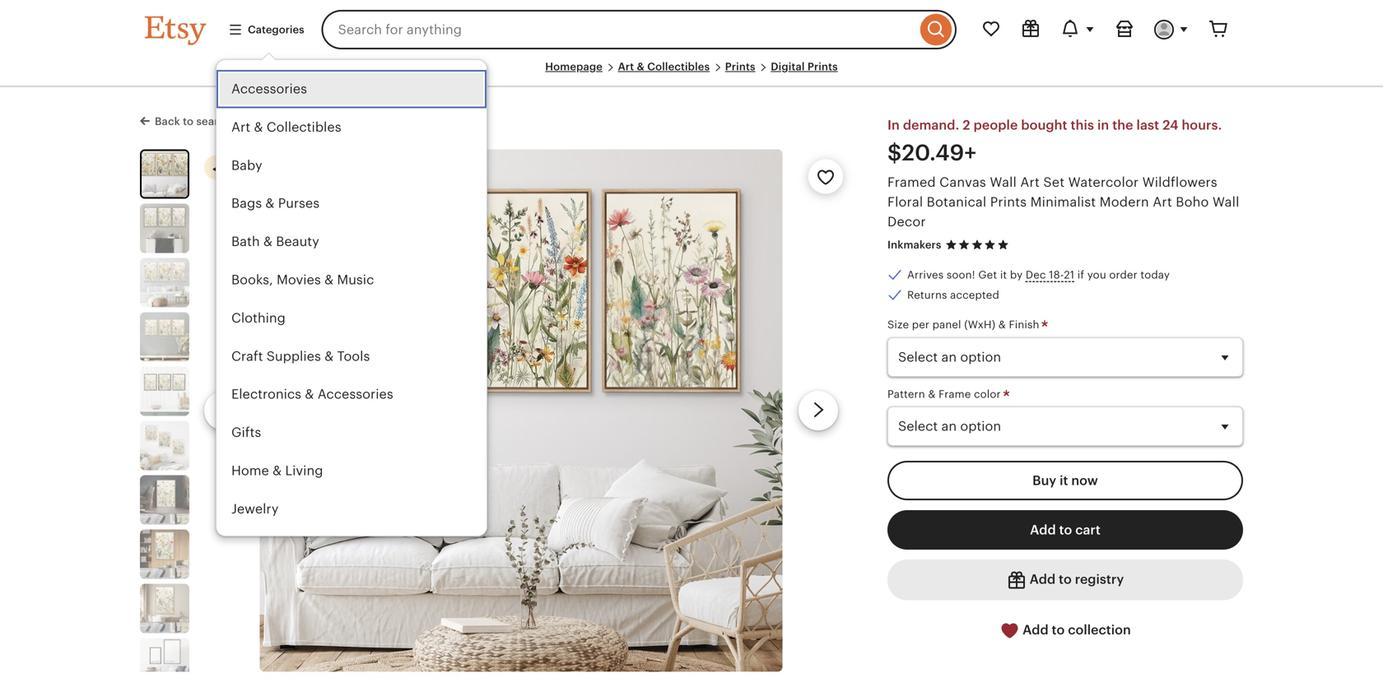 Task type: locate. For each thing, give the bounding box(es) containing it.
art left set at the right of the page
[[1020, 175, 1040, 190]]

this
[[1071, 118, 1094, 133]]

art & collectibles inside menu
[[231, 120, 341, 135]]

books,
[[231, 273, 273, 287]]

1 horizontal spatial wall
[[1213, 195, 1240, 209]]

to
[[183, 115, 194, 128], [1059, 523, 1072, 538], [1059, 572, 1072, 587], [1052, 623, 1065, 637]]

returns accepted
[[907, 289, 999, 301]]

craft
[[231, 349, 263, 364]]

books, movies & music link
[[217, 261, 487, 299]]

art & collectibles up pick
[[231, 120, 341, 135]]

add left cart
[[1030, 523, 1056, 538]]

bags & purses link
[[217, 185, 487, 223]]

prints right botanical
[[990, 195, 1027, 209]]

0 vertical spatial add
[[1030, 523, 1056, 538]]

etsy's pick
[[229, 160, 282, 173]]

tools
[[337, 349, 370, 364]]

framed canvas wall art set watercolor wildflowers floral image 4 image
[[140, 312, 189, 362]]

framed canvas wall art set watercolor wildflowers floral image 10 image
[[140, 638, 189, 678]]

gifts
[[231, 425, 261, 440]]

None search field
[[322, 10, 957, 49]]

0 horizontal spatial framed canvas wall art set watercolor wildflowers floral bundle of 3 - wood image
[[142, 151, 188, 197]]

art & collectibles link
[[618, 61, 710, 73], [217, 108, 487, 146]]

returns
[[907, 289, 947, 301]]

& right bags
[[265, 196, 275, 211]]

collectibles
[[647, 61, 710, 73], [267, 120, 341, 135]]

add for add to registry
[[1030, 572, 1056, 587]]

search
[[196, 115, 231, 128]]

you
[[1087, 269, 1106, 281]]

minimalist
[[1031, 195, 1096, 209]]

add to registry button
[[888, 560, 1243, 600]]

hours.
[[1182, 118, 1222, 133]]

collectibles up pick
[[267, 120, 341, 135]]

accessories down craft supplies & tools link
[[318, 387, 393, 402]]

&
[[637, 61, 645, 73], [254, 120, 263, 135], [265, 196, 275, 211], [263, 234, 273, 249], [324, 273, 334, 287], [999, 319, 1006, 331], [324, 349, 334, 364], [305, 387, 314, 402], [928, 388, 936, 400], [273, 464, 282, 478], [271, 540, 280, 555]]

art down wildflowers
[[1153, 195, 1172, 209]]

living
[[285, 464, 323, 478]]

1 vertical spatial add
[[1030, 572, 1056, 587]]

1 vertical spatial it
[[1060, 473, 1068, 488]]

supplies up 'electronics & accessories' at the left of the page
[[267, 349, 321, 364]]

0 horizontal spatial collectibles
[[267, 120, 341, 135]]

0 vertical spatial collectibles
[[647, 61, 710, 73]]

size
[[888, 319, 909, 331]]

menu bar
[[145, 59, 1238, 87]]

to left cart
[[1059, 523, 1072, 538]]

to for cart
[[1059, 523, 1072, 538]]

accessories up results
[[231, 82, 307, 96]]

supplies down jewelry link
[[319, 540, 374, 555]]

1 horizontal spatial art & collectibles
[[618, 61, 710, 73]]

bought
[[1021, 118, 1068, 133]]

menu
[[216, 59, 487, 567]]

1 vertical spatial art & collectibles link
[[217, 108, 487, 146]]

results
[[234, 115, 270, 128]]

& inside 'link'
[[305, 387, 314, 402]]

0 vertical spatial art & collectibles link
[[618, 61, 710, 73]]

wall right 'boho'
[[1213, 195, 1240, 209]]

add
[[1030, 523, 1056, 538], [1030, 572, 1056, 587], [1023, 623, 1049, 637]]

people
[[974, 118, 1018, 133]]

it left by
[[1000, 269, 1007, 281]]

banner
[[115, 0, 1268, 567]]

home & living
[[231, 464, 323, 478]]

collectibles inside menu
[[267, 120, 341, 135]]

0 vertical spatial wall
[[990, 175, 1017, 190]]

add down add to registry button
[[1023, 623, 1049, 637]]

prints
[[725, 61, 756, 73], [808, 61, 838, 73], [990, 195, 1027, 209]]

craft supplies & tools
[[231, 349, 370, 364]]

& right the bath
[[263, 234, 273, 249]]

0 vertical spatial it
[[1000, 269, 1007, 281]]

decor
[[888, 214, 926, 229]]

it inside button
[[1060, 473, 1068, 488]]

art & collectibles link down search for anything text field
[[618, 61, 710, 73]]

framed canvas wall art set watercolor wildflowers floral image 9 image
[[140, 584, 189, 633]]

homepage link
[[545, 61, 603, 73]]

party
[[284, 540, 316, 555]]

to inside button
[[1059, 523, 1072, 538]]

framed
[[888, 175, 936, 190]]

canvas
[[940, 175, 986, 190]]

0 vertical spatial supplies
[[267, 349, 321, 364]]

modern
[[1100, 195, 1149, 209]]

add for add to cart
[[1030, 523, 1056, 538]]

it right buy
[[1060, 473, 1068, 488]]

1 vertical spatial supplies
[[319, 540, 374, 555]]

color
[[974, 388, 1001, 400]]

$20.49+
[[888, 140, 977, 166]]

menu bar containing homepage
[[145, 59, 1238, 87]]

today
[[1141, 269, 1170, 281]]

by
[[1010, 269, 1023, 281]]

baby
[[231, 158, 262, 173]]

wall right 'canvas'
[[990, 175, 1017, 190]]

add inside button
[[1030, 523, 1056, 538]]

framed canvas wall art set watercolor wildflowers floral image 6 image
[[140, 421, 189, 470]]

art & collectibles for top art & collectibles link
[[618, 61, 710, 73]]

collectibles left prints link
[[647, 61, 710, 73]]

pick
[[261, 160, 282, 173]]

inkmakers
[[888, 239, 941, 251]]

to right back
[[183, 115, 194, 128]]

etsy's
[[229, 160, 258, 173]]

bath & beauty link
[[217, 223, 487, 261]]

0 vertical spatial accessories
[[231, 82, 307, 96]]

1 vertical spatial wall
[[1213, 195, 1240, 209]]

clothing
[[231, 311, 286, 326]]

order
[[1109, 269, 1138, 281]]

add to registry
[[1027, 572, 1124, 587]]

art & collectibles link up bags & purses link
[[217, 108, 487, 146]]

art up the baby
[[231, 120, 250, 135]]

gifts link
[[217, 414, 487, 452]]

framed canvas wall art set watercolor wildflowers floral bundle of 3 - wood image
[[260, 149, 783, 672], [142, 151, 188, 197]]

homepage
[[545, 61, 603, 73]]

1 vertical spatial collectibles
[[267, 120, 341, 135]]

craft supplies & tools link
[[217, 337, 487, 376]]

1 horizontal spatial art & collectibles link
[[618, 61, 710, 73]]

last
[[1137, 118, 1159, 133]]

2 horizontal spatial prints
[[990, 195, 1027, 209]]

to left registry
[[1059, 572, 1072, 587]]

2 vertical spatial add
[[1023, 623, 1049, 637]]

24
[[1163, 118, 1179, 133]]

1 vertical spatial accessories
[[318, 387, 393, 402]]

arrives
[[907, 269, 944, 281]]

accessories inside 'link'
[[318, 387, 393, 402]]

framed canvas wall art set watercolor wildflowers floral bundle of 3 - white image
[[140, 258, 189, 307]]

accessories
[[231, 82, 307, 96], [318, 387, 393, 402]]

framed canvas wall art set watercolor wildflowers floral image 5 image
[[140, 367, 189, 416]]

pattern & frame color
[[888, 388, 1004, 400]]

finish
[[1009, 319, 1040, 331]]

0 horizontal spatial accessories
[[231, 82, 307, 96]]

banner containing accessories
[[115, 0, 1268, 567]]

to left collection
[[1052, 623, 1065, 637]]

wall
[[990, 175, 1017, 190], [1213, 195, 1240, 209]]

supplies
[[267, 349, 321, 364], [319, 540, 374, 555]]

home
[[231, 464, 269, 478]]

1 horizontal spatial collectibles
[[647, 61, 710, 73]]

art & collectibles for art & collectibles link to the left
[[231, 120, 341, 135]]

art down search for anything text field
[[618, 61, 634, 73]]

clothing link
[[217, 299, 487, 337]]

1 vertical spatial art & collectibles
[[231, 120, 341, 135]]

in demand. 2 people bought this in the last 24 hours. $20.49+
[[888, 118, 1222, 166]]

collection
[[1068, 623, 1131, 637]]

0 horizontal spatial art & collectibles
[[231, 120, 341, 135]]

prints right digital
[[808, 61, 838, 73]]

wildflowers
[[1143, 175, 1218, 190]]

0 vertical spatial art & collectibles
[[618, 61, 710, 73]]

framed canvas wall art set watercolor wildflowers floral image 7 image
[[140, 475, 189, 525]]

prints left digital
[[725, 61, 756, 73]]

registry
[[1075, 572, 1124, 587]]

to for collection
[[1052, 623, 1065, 637]]

1 horizontal spatial it
[[1060, 473, 1068, 488]]

1 horizontal spatial accessories
[[318, 387, 393, 402]]

add down add to cart button
[[1030, 572, 1056, 587]]

& down craft supplies & tools
[[305, 387, 314, 402]]

art & collectibles down search for anything text field
[[618, 61, 710, 73]]

& left party
[[271, 540, 280, 555]]

in
[[1097, 118, 1109, 133]]



Task type: describe. For each thing, give the bounding box(es) containing it.
etsy's pick button
[[204, 154, 289, 181]]

the
[[1113, 118, 1133, 133]]

inkmakers link
[[888, 239, 941, 251]]

& left frame
[[928, 388, 936, 400]]

add to cart button
[[888, 510, 1243, 550]]

to for search
[[183, 115, 194, 128]]

now
[[1071, 473, 1098, 488]]

home & living link
[[217, 452, 487, 490]]

purses
[[278, 196, 320, 211]]

arrives soon! get it by dec 18-21 if you order today
[[907, 269, 1170, 281]]

per
[[912, 319, 930, 331]]

paper & party supplies link
[[217, 528, 487, 567]]

framed canvas wall art set watercolor wildflowers floral image 8 image
[[140, 530, 189, 579]]

panel
[[933, 319, 961, 331]]

add to cart
[[1030, 523, 1101, 538]]

electronics
[[231, 387, 301, 402]]

Search for anything text field
[[322, 10, 916, 49]]

art inside menu
[[231, 120, 250, 135]]

music
[[337, 273, 374, 287]]

1 horizontal spatial framed canvas wall art set watercolor wildflowers floral bundle of 3 - wood image
[[260, 149, 783, 672]]

add to collection button
[[888, 610, 1243, 651]]

in
[[888, 118, 900, 133]]

categories button
[[216, 15, 317, 45]]

framed canvas wall art set watercolor wildflowers floral bundle of 3 - black image
[[140, 204, 189, 253]]

botanical
[[927, 195, 987, 209]]

& left tools
[[324, 349, 334, 364]]

set
[[1044, 175, 1065, 190]]

electronics & accessories
[[231, 387, 393, 402]]

books, movies & music
[[231, 273, 374, 287]]

pattern
[[888, 388, 925, 400]]

baby link
[[217, 146, 487, 185]]

menu containing accessories
[[216, 59, 487, 567]]

bags
[[231, 196, 262, 211]]

if
[[1078, 269, 1084, 281]]

prints inside the framed canvas wall art set watercolor wildflowers floral botanical prints minimalist modern art boho wall decor
[[990, 195, 1027, 209]]

accepted
[[950, 289, 999, 301]]

buy it now
[[1033, 473, 1098, 488]]

bath & beauty
[[231, 234, 319, 249]]

18-
[[1049, 269, 1064, 281]]

jewelry link
[[217, 490, 487, 528]]

digital
[[771, 61, 805, 73]]

categories
[[248, 23, 304, 36]]

back to search results
[[155, 115, 270, 128]]

prints link
[[725, 61, 756, 73]]

(wxh)
[[964, 319, 996, 331]]

collectibles for top art & collectibles link
[[647, 61, 710, 73]]

cart
[[1075, 523, 1101, 538]]

back
[[155, 115, 180, 128]]

paper & party supplies
[[231, 540, 374, 555]]

0 horizontal spatial prints
[[725, 61, 756, 73]]

0 horizontal spatial it
[[1000, 269, 1007, 281]]

buy it now button
[[888, 461, 1243, 501]]

supplies inside "link"
[[319, 540, 374, 555]]

1 horizontal spatial prints
[[808, 61, 838, 73]]

bags & purses
[[231, 196, 320, 211]]

floral
[[888, 195, 923, 209]]

& down search for anything text field
[[637, 61, 645, 73]]

& left finish
[[999, 319, 1006, 331]]

& right home
[[273, 464, 282, 478]]

digital prints link
[[771, 61, 838, 73]]

accessories link
[[217, 70, 487, 108]]

boho
[[1176, 195, 1209, 209]]

framed canvas wall art set watercolor wildflowers floral botanical prints minimalist modern art boho wall decor
[[888, 175, 1240, 229]]

2
[[963, 118, 970, 133]]

size per panel (wxh) & finish
[[888, 319, 1042, 331]]

0 horizontal spatial art & collectibles link
[[217, 108, 487, 146]]

& left music
[[324, 273, 334, 287]]

back to search results link
[[140, 112, 270, 129]]

& inside "link"
[[271, 540, 280, 555]]

beauty
[[276, 234, 319, 249]]

collectibles for art & collectibles link to the left
[[267, 120, 341, 135]]

21
[[1064, 269, 1075, 281]]

frame
[[939, 388, 971, 400]]

movies
[[277, 273, 321, 287]]

jewelry
[[231, 502, 279, 517]]

add for add to collection
[[1023, 623, 1049, 637]]

to for registry
[[1059, 572, 1072, 587]]

& up etsy's pick
[[254, 120, 263, 135]]

digital prints
[[771, 61, 838, 73]]

0 horizontal spatial wall
[[990, 175, 1017, 190]]

watercolor
[[1068, 175, 1139, 190]]

buy
[[1033, 473, 1057, 488]]

soon! get
[[947, 269, 997, 281]]

paper
[[231, 540, 268, 555]]

dec
[[1026, 269, 1046, 281]]

demand.
[[903, 118, 960, 133]]



Task type: vqa. For each thing, say whether or not it's contained in the screenshot.
Digital Prints "link"
yes



